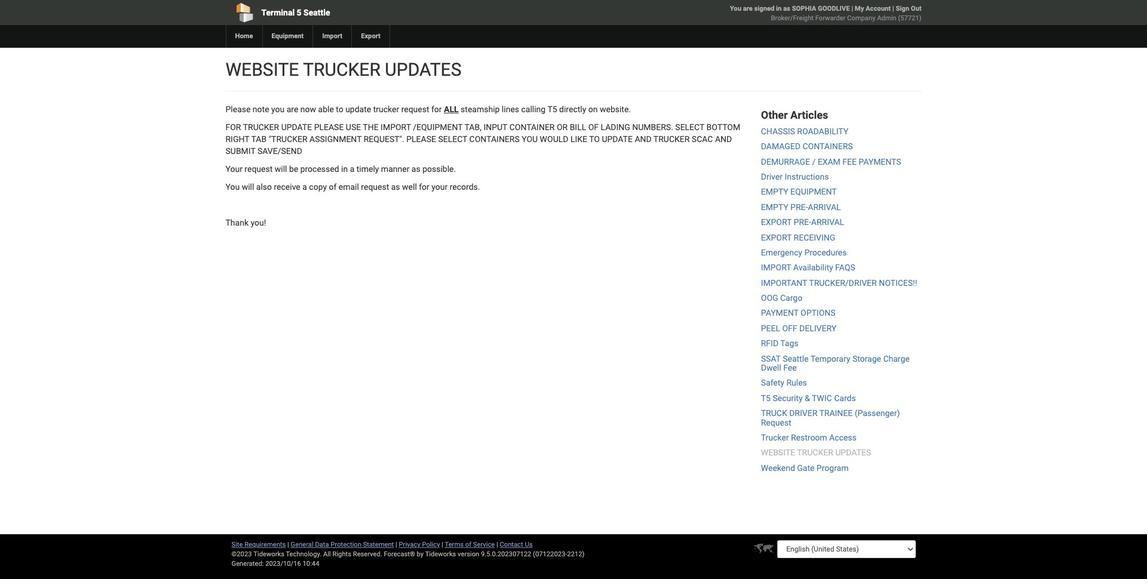 Task type: describe. For each thing, give the bounding box(es) containing it.
damaged
[[761, 142, 801, 151]]

0 horizontal spatial please
[[314, 123, 344, 132]]

be
[[289, 164, 298, 174]]

lines
[[502, 105, 519, 114]]

chassis roadability link
[[761, 127, 849, 136]]

| left my on the right of page
[[852, 5, 854, 13]]

0 horizontal spatial seattle
[[304, 8, 330, 17]]

signed
[[755, 5, 775, 13]]

tab
[[251, 134, 267, 144]]

0 vertical spatial a
[[350, 164, 355, 174]]

faqs
[[836, 263, 856, 273]]

charge
[[884, 354, 910, 364]]

0 horizontal spatial t5
[[548, 105, 557, 114]]

2 and from the left
[[715, 134, 732, 144]]

your
[[432, 182, 448, 192]]

safety rules link
[[761, 379, 807, 388]]

availability
[[794, 263, 834, 273]]

you will also receive a copy of email request as well for your records.
[[226, 182, 480, 192]]

timely
[[357, 164, 379, 174]]

oog
[[761, 294, 779, 303]]

rights
[[333, 551, 351, 559]]

import inside other articles chassis roadability damaged containers demurrage / exam fee payments driver instructions empty equipment empty pre-arrival export pre-arrival export receiving emergency procedures import availability faqs important trucker/driver notices!! oog cargo payment options peel off delivery rfid tags ssat seattle temporary storage charge dwell fee safety rules t5 security & twic cards truck driver trainee (passenger) request trucker restroom access website trucker updates weekend gate program
[[761, 263, 792, 273]]

manner
[[381, 164, 410, 174]]

lading
[[601, 123, 630, 132]]

container
[[510, 123, 555, 132]]

1 horizontal spatial update
[[602, 134, 633, 144]]

all
[[323, 551, 331, 559]]

2 empty from the top
[[761, 202, 789, 212]]

site
[[232, 541, 243, 549]]

equipment link
[[262, 25, 313, 48]]

receive
[[274, 182, 301, 192]]

import availability faqs link
[[761, 263, 856, 273]]

safety
[[761, 379, 785, 388]]

temporary
[[811, 354, 851, 364]]

(07122023-
[[533, 551, 567, 559]]

0 horizontal spatial a
[[303, 182, 307, 192]]

0 vertical spatial of
[[329, 182, 337, 192]]

account
[[866, 5, 891, 13]]

0 horizontal spatial updates
[[385, 59, 462, 80]]

export
[[361, 32, 381, 40]]

you for you will also receive a copy of email request as well for your records.
[[226, 182, 240, 192]]

notices!!
[[879, 278, 918, 288]]

you
[[522, 134, 538, 144]]

version
[[458, 551, 479, 559]]

email
[[339, 182, 359, 192]]

10:44
[[303, 561, 319, 568]]

/equipment
[[413, 123, 463, 132]]

contact
[[500, 541, 523, 549]]

demurrage
[[761, 157, 810, 166]]

| up 'forecast®'
[[396, 541, 397, 549]]

0 vertical spatial arrival
[[808, 202, 841, 212]]

input
[[484, 123, 508, 132]]

1 horizontal spatial for
[[432, 105, 442, 114]]

program
[[817, 464, 849, 473]]

storage
[[853, 354, 882, 364]]

1 vertical spatial select
[[438, 134, 467, 144]]

| up 9.5.0.202307122 on the left bottom
[[497, 541, 498, 549]]

0 horizontal spatial update
[[281, 123, 312, 132]]

2212)
[[567, 551, 585, 559]]

1 and from the left
[[635, 134, 652, 144]]

would
[[540, 134, 569, 144]]

you!
[[251, 218, 266, 228]]

directly
[[559, 105, 587, 114]]

well
[[402, 182, 417, 192]]

cargo
[[781, 294, 803, 303]]

| left sign
[[893, 5, 894, 13]]

articles
[[791, 109, 829, 121]]

now
[[301, 105, 316, 114]]

you for you are signed in as sophia goodlive | my account | sign out broker/freight forwarder company admin (57721)
[[730, 5, 742, 13]]

(passenger)
[[855, 409, 900, 419]]

trucker
[[761, 433, 789, 443]]

| up tideworks
[[442, 541, 443, 549]]

twic
[[812, 394, 832, 403]]

1 empty from the top
[[761, 187, 789, 197]]

driver instructions link
[[761, 172, 829, 182]]

protection
[[331, 541, 362, 549]]

driver
[[761, 172, 783, 182]]

1 vertical spatial pre-
[[794, 218, 812, 227]]

general data protection statement link
[[291, 541, 394, 549]]

terminal 5 seattle link
[[226, 0, 505, 25]]

home
[[235, 32, 253, 40]]

trucker inside other articles chassis roadability damaged containers demurrage / exam fee payments driver instructions empty equipment empty pre-arrival export pre-arrival export receiving emergency procedures import availability faqs important trucker/driver notices!! oog cargo payment options peel off delivery rfid tags ssat seattle temporary storage charge dwell fee safety rules t5 security & twic cards truck driver trainee (passenger) request trucker restroom access website trucker updates weekend gate program
[[797, 448, 834, 458]]

chassis
[[761, 127, 795, 136]]

containers inside for trucker update please use the import /equipment tab, input container or bill of lading numbers. select bottom right tab "trucker assignment request". please select containers you would like to update and trucker scac and submit save/send
[[470, 134, 520, 144]]

weekend
[[761, 464, 795, 473]]

website trucker updates
[[226, 59, 462, 80]]

important trucker/driver notices!! link
[[761, 278, 918, 288]]

rules
[[787, 379, 807, 388]]

site requirements link
[[232, 541, 286, 549]]

assignment
[[310, 134, 362, 144]]

import link
[[313, 25, 352, 48]]

website inside other articles chassis roadability damaged containers demurrage / exam fee payments driver instructions empty equipment empty pre-arrival export pre-arrival export receiving emergency procedures import availability faqs important trucker/driver notices!! oog cargo payment options peel off delivery rfid tags ssat seattle temporary storage charge dwell fee safety rules t5 security & twic cards truck driver trainee (passenger) request trucker restroom access website trucker updates weekend gate program
[[761, 448, 796, 458]]

trucker restroom access link
[[761, 433, 857, 443]]

0 vertical spatial will
[[275, 164, 287, 174]]

are inside you are signed in as sophia goodlive | my account | sign out broker/freight forwarder company admin (57721)
[[743, 5, 753, 13]]

other articles chassis roadability damaged containers demurrage / exam fee payments driver instructions empty equipment empty pre-arrival export pre-arrival export receiving emergency procedures import availability faqs important trucker/driver notices!! oog cargo payment options peel off delivery rfid tags ssat seattle temporary storage charge dwell fee safety rules t5 security & twic cards truck driver trainee (passenger) request trucker restroom access website trucker updates weekend gate program
[[761, 109, 918, 473]]

0 vertical spatial select
[[676, 123, 705, 132]]

tideworks
[[425, 551, 456, 559]]

bill
[[570, 123, 586, 132]]

restroom
[[791, 433, 828, 443]]

cards
[[834, 394, 856, 403]]

terminal
[[261, 8, 295, 17]]

like
[[571, 134, 587, 144]]

equipment
[[791, 187, 837, 197]]

requirements
[[245, 541, 286, 549]]

trucker down import link
[[303, 59, 381, 80]]

fee
[[784, 363, 797, 373]]

you
[[271, 105, 285, 114]]

broker/freight
[[771, 14, 814, 22]]

forwarder
[[816, 14, 846, 22]]

thank you!
[[226, 218, 266, 228]]



Task type: vqa. For each thing, say whether or not it's contained in the screenshot.
Payment Options link
yes



Task type: locate. For each thing, give the bounding box(es) containing it.
1 vertical spatial in
[[341, 164, 348, 174]]

1 export from the top
[[761, 218, 792, 227]]

as left well
[[391, 182, 400, 192]]

will left also
[[242, 182, 254, 192]]

0 horizontal spatial select
[[438, 134, 467, 144]]

request
[[761, 418, 792, 428]]

tags
[[781, 339, 799, 349]]

import down emergency
[[761, 263, 792, 273]]

seattle right 5 on the top of page
[[304, 8, 330, 17]]

1 horizontal spatial t5
[[761, 394, 771, 403]]

update
[[281, 123, 312, 132], [602, 134, 633, 144]]

you inside you are signed in as sophia goodlive | my account | sign out broker/freight forwarder company admin (57721)
[[730, 5, 742, 13]]

and down bottom
[[715, 134, 732, 144]]

use
[[346, 123, 361, 132]]

will
[[275, 164, 287, 174], [242, 182, 254, 192]]

import up request".
[[381, 123, 411, 132]]

trucker down numbers.
[[654, 134, 690, 144]]

empty down empty equipment link
[[761, 202, 789, 212]]

trainee
[[820, 409, 853, 419]]

0 vertical spatial you
[[730, 5, 742, 13]]

0 horizontal spatial website
[[226, 59, 299, 80]]

delivery
[[800, 324, 837, 333]]

1 vertical spatial a
[[303, 182, 307, 192]]

company
[[848, 14, 876, 22]]

bottom
[[707, 123, 741, 132]]

1 vertical spatial updates
[[836, 448, 871, 458]]

1 horizontal spatial import
[[761, 263, 792, 273]]

weekend gate program link
[[761, 464, 849, 473]]

0 horizontal spatial are
[[287, 105, 298, 114]]

important
[[761, 278, 808, 288]]

seattle inside other articles chassis roadability damaged containers demurrage / exam fee payments driver instructions empty equipment empty pre-arrival export pre-arrival export receiving emergency procedures import availability faqs important trucker/driver notices!! oog cargo payment options peel off delivery rfid tags ssat seattle temporary storage charge dwell fee safety rules t5 security & twic cards truck driver trainee (passenger) request trucker restroom access website trucker updates weekend gate program
[[783, 354, 809, 364]]

1 horizontal spatial of
[[465, 541, 472, 549]]

in
[[776, 5, 782, 13], [341, 164, 348, 174]]

payments
[[859, 157, 902, 166]]

1 horizontal spatial in
[[776, 5, 782, 13]]

import inside for trucker update please use the import /equipment tab, input container or bill of lading numbers. select bottom right tab "trucker assignment request". please select containers you would like to update and trucker scac and submit save/send
[[381, 123, 411, 132]]

arrival up receiving
[[812, 218, 845, 227]]

rfid
[[761, 339, 779, 349]]

1 vertical spatial t5
[[761, 394, 771, 403]]

exam
[[818, 157, 841, 166]]

fee
[[843, 157, 857, 166]]

t5 right calling
[[548, 105, 557, 114]]

scac
[[692, 134, 713, 144]]

empty equipment link
[[761, 187, 837, 197]]

containers down input
[[470, 134, 520, 144]]

a left the timely
[[350, 164, 355, 174]]

request down the timely
[[361, 182, 389, 192]]

1 vertical spatial as
[[412, 164, 421, 174]]

general
[[291, 541, 314, 549]]

2 horizontal spatial as
[[784, 5, 791, 13]]

0 vertical spatial import
[[381, 123, 411, 132]]

1 horizontal spatial website
[[761, 448, 796, 458]]

service
[[473, 541, 495, 549]]

0 horizontal spatial you
[[226, 182, 240, 192]]

request up also
[[245, 164, 273, 174]]

0 horizontal spatial as
[[391, 182, 400, 192]]

request".
[[364, 134, 404, 144]]

0 horizontal spatial request
[[245, 164, 273, 174]]

please up assignment
[[314, 123, 344, 132]]

as up well
[[412, 164, 421, 174]]

policy
[[422, 541, 440, 549]]

pre-
[[791, 202, 808, 212], [794, 218, 812, 227]]

0 vertical spatial website
[[226, 59, 299, 80]]

update
[[346, 105, 371, 114]]

also
[[256, 182, 272, 192]]

1 vertical spatial export
[[761, 233, 792, 242]]

0 vertical spatial seattle
[[304, 8, 330, 17]]

on
[[589, 105, 598, 114]]

2 export from the top
[[761, 233, 792, 242]]

1 vertical spatial will
[[242, 182, 254, 192]]

export up emergency
[[761, 233, 792, 242]]

select up 'scac' at the top right
[[676, 123, 705, 132]]

updates inside other articles chassis roadability damaged containers demurrage / exam fee payments driver instructions empty equipment empty pre-arrival export pre-arrival export receiving emergency procedures import availability faqs important trucker/driver notices!! oog cargo payment options peel off delivery rfid tags ssat seattle temporary storage charge dwell fee safety rules t5 security & twic cards truck driver trainee (passenger) request trucker restroom access website trucker updates weekend gate program
[[836, 448, 871, 458]]

1 horizontal spatial a
[[350, 164, 355, 174]]

website.
[[600, 105, 631, 114]]

website
[[226, 59, 299, 80], [761, 448, 796, 458]]

ssat
[[761, 354, 781, 364]]

1 horizontal spatial updates
[[836, 448, 871, 458]]

| left general on the left of page
[[288, 541, 289, 549]]

for left the all on the left top of page
[[432, 105, 442, 114]]

peel
[[761, 324, 781, 333]]

emergency procedures link
[[761, 248, 847, 258]]

1 vertical spatial for
[[419, 182, 430, 192]]

website down the 'home' link
[[226, 59, 299, 80]]

updates up please note you are now able to update trucker request for all steamship lines calling t5 directly on website.
[[385, 59, 462, 80]]

in inside you are signed in as sophia goodlive | my account | sign out broker/freight forwarder company admin (57721)
[[776, 5, 782, 13]]

t5 inside other articles chassis roadability damaged containers demurrage / exam fee payments driver instructions empty equipment empty pre-arrival export pre-arrival export receiving emergency procedures import availability faqs important trucker/driver notices!! oog cargo payment options peel off delivery rfid tags ssat seattle temporary storage charge dwell fee safety rules t5 security & twic cards truck driver trainee (passenger) request trucker restroom access website trucker updates weekend gate program
[[761, 394, 771, 403]]

to
[[589, 134, 600, 144]]

able
[[318, 105, 334, 114]]

1 vertical spatial of
[[465, 541, 472, 549]]

1 horizontal spatial seattle
[[783, 354, 809, 364]]

my account link
[[855, 5, 891, 13]]

submit
[[226, 146, 256, 156]]

pre- down empty pre-arrival 'link'
[[794, 218, 812, 227]]

0 vertical spatial in
[[776, 5, 782, 13]]

0 vertical spatial t5
[[548, 105, 557, 114]]

0 vertical spatial empty
[[761, 187, 789, 197]]

for
[[226, 123, 241, 132]]

please down /equipment at top left
[[407, 134, 436, 144]]

1 vertical spatial import
[[761, 263, 792, 273]]

sophia
[[792, 5, 817, 13]]

are left signed
[[743, 5, 753, 13]]

and
[[635, 134, 652, 144], [715, 134, 732, 144]]

ssat seattle temporary storage charge dwell fee link
[[761, 354, 910, 373]]

website up weekend
[[761, 448, 796, 458]]

technology.
[[286, 551, 322, 559]]

0 vertical spatial request
[[401, 105, 429, 114]]

your
[[226, 164, 243, 174]]

please
[[314, 123, 344, 132], [407, 134, 436, 144]]

steamship
[[461, 105, 500, 114]]

1 vertical spatial website
[[761, 448, 796, 458]]

of up version at the bottom of the page
[[465, 541, 472, 549]]

us
[[525, 541, 533, 549]]

note
[[253, 105, 269, 114]]

in up email on the top left
[[341, 164, 348, 174]]

trucker down restroom
[[797, 448, 834, 458]]

1 horizontal spatial request
[[361, 182, 389, 192]]

sign
[[896, 5, 910, 13]]

0 vertical spatial as
[[784, 5, 791, 13]]

0 horizontal spatial of
[[329, 182, 337, 192]]

privacy policy link
[[399, 541, 440, 549]]

1 horizontal spatial containers
[[803, 142, 853, 151]]

1 horizontal spatial please
[[407, 134, 436, 144]]

a left the copy
[[303, 182, 307, 192]]

0 vertical spatial updates
[[385, 59, 462, 80]]

gate
[[797, 464, 815, 473]]

containers inside other articles chassis roadability damaged containers demurrage / exam fee payments driver instructions empty equipment empty pre-arrival export pre-arrival export receiving emergency procedures import availability faqs important trucker/driver notices!! oog cargo payment options peel off delivery rfid tags ssat seattle temporary storage charge dwell fee safety rules t5 security & twic cards truck driver trainee (passenger) request trucker restroom access website trucker updates weekend gate program
[[803, 142, 853, 151]]

of
[[329, 182, 337, 192], [465, 541, 472, 549]]

will left be
[[275, 164, 287, 174]]

export link
[[352, 25, 390, 48]]

damaged containers link
[[761, 142, 853, 151]]

0 vertical spatial please
[[314, 123, 344, 132]]

2 horizontal spatial request
[[401, 105, 429, 114]]

0 vertical spatial are
[[743, 5, 753, 13]]

0 vertical spatial export
[[761, 218, 792, 227]]

0 vertical spatial update
[[281, 123, 312, 132]]

arrival down 'equipment'
[[808, 202, 841, 212]]

0 horizontal spatial will
[[242, 182, 254, 192]]

1 horizontal spatial are
[[743, 5, 753, 13]]

numbers.
[[633, 123, 674, 132]]

0 horizontal spatial in
[[341, 164, 348, 174]]

for
[[432, 105, 442, 114], [419, 182, 430, 192]]

for trucker update please use the import /equipment tab, input container or bill of lading numbers. select bottom right tab "trucker assignment request". please select containers you would like to update and trucker scac and submit save/send
[[226, 123, 741, 156]]

containers up "exam"
[[803, 142, 853, 151]]

are right you
[[287, 105, 298, 114]]

admin
[[878, 14, 897, 22]]

or
[[557, 123, 568, 132]]

you are signed in as sophia goodlive | my account | sign out broker/freight forwarder company admin (57721)
[[730, 5, 922, 22]]

2 vertical spatial request
[[361, 182, 389, 192]]

you left signed
[[730, 5, 742, 13]]

terminal 5 seattle
[[261, 8, 330, 17]]

0 horizontal spatial for
[[419, 182, 430, 192]]

update up "trucker
[[281, 123, 312, 132]]

export up export receiving link
[[761, 218, 792, 227]]

a
[[350, 164, 355, 174], [303, 182, 307, 192]]

"trucker
[[269, 134, 308, 144]]

of right the copy
[[329, 182, 337, 192]]

seattle down tags
[[783, 354, 809, 364]]

0 horizontal spatial and
[[635, 134, 652, 144]]

contact us link
[[500, 541, 533, 549]]

empty down driver
[[761, 187, 789, 197]]

1 vertical spatial seattle
[[783, 354, 809, 364]]

export receiving link
[[761, 233, 836, 242]]

1 vertical spatial arrival
[[812, 218, 845, 227]]

terms of service link
[[445, 541, 495, 549]]

t5 security & twic cards link
[[761, 394, 856, 403]]

request up /equipment at top left
[[401, 105, 429, 114]]

for right well
[[419, 182, 430, 192]]

as up broker/freight
[[784, 5, 791, 13]]

containers
[[470, 134, 520, 144], [803, 142, 853, 151]]

2 vertical spatial as
[[391, 182, 400, 192]]

updates down access
[[836, 448, 871, 458]]

you down "your" at the top of the page
[[226, 182, 240, 192]]

as for possible.
[[412, 164, 421, 174]]

1 vertical spatial please
[[407, 134, 436, 144]]

(57721)
[[898, 14, 922, 22]]

1 vertical spatial empty
[[761, 202, 789, 212]]

1 vertical spatial you
[[226, 182, 240, 192]]

truck driver trainee (passenger) request link
[[761, 409, 900, 428]]

0 horizontal spatial containers
[[470, 134, 520, 144]]

1 vertical spatial update
[[602, 134, 633, 144]]

0 vertical spatial for
[[432, 105, 442, 114]]

1 vertical spatial are
[[287, 105, 298, 114]]

1 horizontal spatial as
[[412, 164, 421, 174]]

0 horizontal spatial import
[[381, 123, 411, 132]]

right
[[226, 134, 249, 144]]

as for well
[[391, 182, 400, 192]]

update down 'lading'
[[602, 134, 633, 144]]

1 horizontal spatial select
[[676, 123, 705, 132]]

payment
[[761, 309, 799, 318]]

t5 down safety
[[761, 394, 771, 403]]

1 horizontal spatial and
[[715, 134, 732, 144]]

t5
[[548, 105, 557, 114], [761, 394, 771, 403]]

and down numbers.
[[635, 134, 652, 144]]

select down /equipment at top left
[[438, 134, 467, 144]]

receiving
[[794, 233, 836, 242]]

empty pre-arrival link
[[761, 202, 841, 212]]

1 horizontal spatial you
[[730, 5, 742, 13]]

privacy
[[399, 541, 421, 549]]

data
[[315, 541, 329, 549]]

1 vertical spatial request
[[245, 164, 273, 174]]

1 horizontal spatial will
[[275, 164, 287, 174]]

trucker up tab
[[243, 123, 279, 132]]

pre- down empty equipment link
[[791, 202, 808, 212]]

of inside site requirements | general data protection statement | privacy policy | terms of service | contact us ©2023 tideworks technology. all rights reserved. forecast® by tideworks version 9.5.0.202307122 (07122023-2212) generated: 2023/10/16 10:44
[[465, 541, 472, 549]]

import
[[381, 123, 411, 132], [761, 263, 792, 273]]

in right signed
[[776, 5, 782, 13]]

0 vertical spatial pre-
[[791, 202, 808, 212]]

as inside you are signed in as sophia goodlive | my account | sign out broker/freight forwarder company admin (57721)
[[784, 5, 791, 13]]

empty
[[761, 187, 789, 197], [761, 202, 789, 212]]

2023/10/16
[[265, 561, 301, 568]]

the
[[363, 123, 379, 132]]

thank
[[226, 218, 249, 228]]



